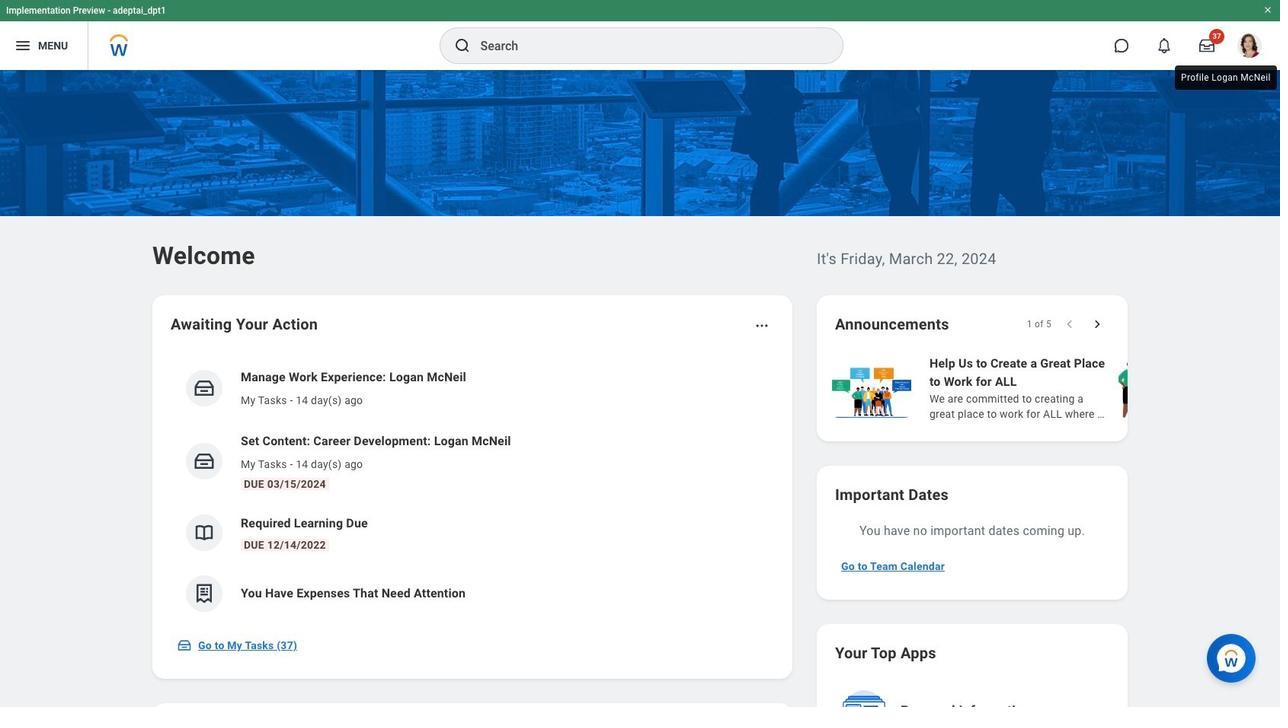 Task type: locate. For each thing, give the bounding box(es) containing it.
0 vertical spatial inbox image
[[193, 450, 216, 473]]

inbox image
[[193, 450, 216, 473], [177, 639, 192, 654]]

list
[[829, 354, 1280, 424], [171, 357, 774, 625]]

1 horizontal spatial inbox image
[[193, 450, 216, 473]]

inbox image
[[193, 377, 216, 400]]

1 horizontal spatial list
[[829, 354, 1280, 424]]

status
[[1027, 318, 1051, 331]]

inbox large image
[[1199, 38, 1215, 53]]

search image
[[453, 37, 471, 55]]

banner
[[0, 0, 1280, 70]]

justify image
[[14, 37, 32, 55]]

tooltip
[[1172, 62, 1280, 93]]

0 horizontal spatial inbox image
[[177, 639, 192, 654]]

related actions image
[[754, 318, 770, 334]]

main content
[[0, 70, 1280, 708]]

book open image
[[193, 522, 216, 545]]



Task type: describe. For each thing, give the bounding box(es) containing it.
chevron right small image
[[1090, 317, 1105, 332]]

dashboard expenses image
[[193, 583, 216, 606]]

Search Workday  search field
[[480, 29, 811, 62]]

close environment banner image
[[1263, 5, 1272, 14]]

0 horizontal spatial list
[[171, 357, 774, 625]]

notifications large image
[[1157, 38, 1172, 53]]

1 vertical spatial inbox image
[[177, 639, 192, 654]]

chevron left small image
[[1062, 317, 1077, 332]]

profile logan mcneil image
[[1237, 34, 1262, 61]]



Task type: vqa. For each thing, say whether or not it's contained in the screenshot.
'Harper Corlette' related to Harper Corlette element
no



